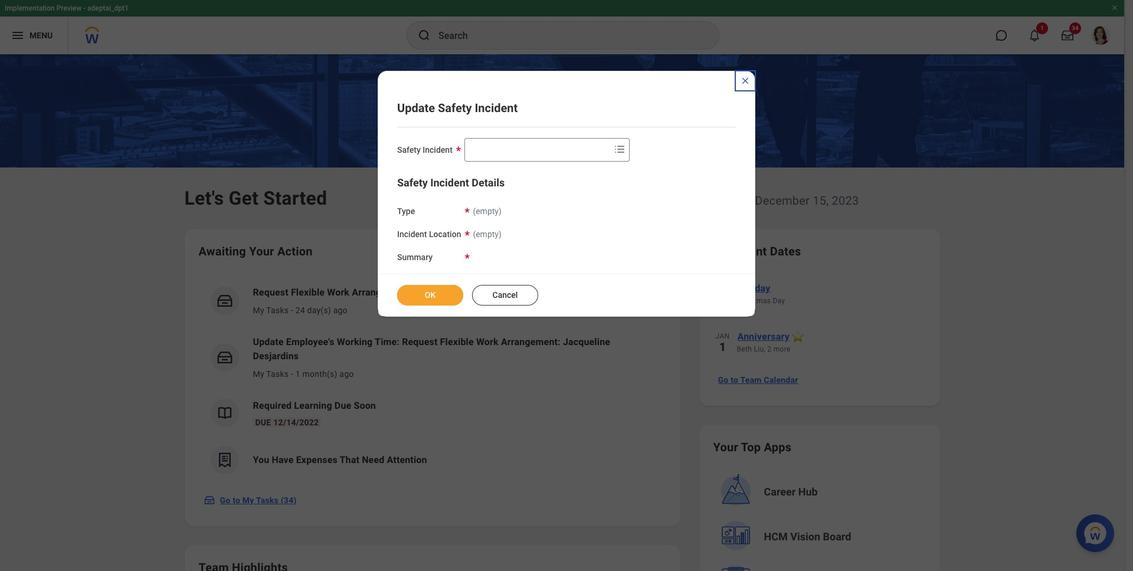 Task type: vqa. For each thing, say whether or not it's contained in the screenshot.
justify 'Icon'
no



Task type: locate. For each thing, give the bounding box(es) containing it.
work
[[327, 287, 349, 298], [476, 336, 499, 348]]

0 vertical spatial go
[[718, 375, 729, 385]]

my tasks - 1 month(s) ago
[[253, 370, 354, 379]]

0 horizontal spatial flexible
[[291, 287, 325, 298]]

2 (empty) from the top
[[473, 229, 502, 239]]

request flexible work arrangement: jacqueline desjardins
[[253, 287, 510, 298]]

0 vertical spatial 1
[[719, 340, 726, 354]]

career
[[764, 486, 796, 498]]

important dates element
[[713, 274, 926, 366]]

go for go to my tasks (34)
[[220, 496, 230, 505]]

my
[[253, 306, 264, 315], [253, 370, 264, 379], [242, 496, 254, 505]]

1 vertical spatial safety
[[397, 145, 421, 155]]

go left 'team'
[[718, 375, 729, 385]]

update up safety incident
[[397, 101, 435, 115]]

(empty)
[[473, 207, 502, 216], [473, 229, 502, 239]]

1 vertical spatial go
[[220, 496, 230, 505]]

1 vertical spatial request
[[402, 336, 438, 348]]

0 vertical spatial to
[[731, 375, 738, 385]]

tasks up required
[[266, 370, 289, 379]]

⭐
[[792, 331, 804, 342]]

safety
[[438, 101, 472, 115], [397, 145, 421, 155], [397, 176, 428, 189]]

2 vertical spatial inbox image
[[203, 495, 215, 506]]

notifications large image
[[1029, 30, 1041, 41]]

ago
[[333, 306, 348, 315], [340, 370, 354, 379]]

arrangement: down cancel "button"
[[501, 336, 561, 348]]

beth
[[737, 345, 752, 354]]

flexible
[[291, 287, 325, 298], [440, 336, 474, 348]]

holiday
[[738, 283, 771, 294]]

incident
[[475, 101, 518, 115], [423, 145, 453, 155], [430, 176, 469, 189], [397, 229, 427, 239]]

due left soon
[[335, 400, 351, 411]]

your left top
[[713, 440, 738, 455]]

dates
[[770, 244, 801, 259]]

0 horizontal spatial your
[[249, 244, 274, 259]]

0 horizontal spatial due
[[255, 418, 271, 427]]

your
[[249, 244, 274, 259], [713, 440, 738, 455]]

arrangement: inside update employee's working time: request flexible work arrangement: jacqueline desjardins
[[501, 336, 561, 348]]

summary
[[397, 252, 433, 262]]

1 vertical spatial flexible
[[440, 336, 474, 348]]

calendar
[[764, 375, 798, 385]]

flexible up '24'
[[291, 287, 325, 298]]

0 horizontal spatial to
[[233, 496, 240, 505]]

my left (34)
[[242, 496, 254, 505]]

that
[[340, 455, 359, 466]]

month(s)
[[303, 370, 337, 379]]

(empty) down details
[[473, 207, 502, 216]]

0 horizontal spatial 1
[[296, 370, 300, 379]]

desjardins up my tasks - 1 month(s) ago
[[253, 351, 299, 362]]

0 horizontal spatial update
[[253, 336, 284, 348]]

- inside 'implementation preview -   adeptai_dpt1' banner
[[83, 4, 86, 12]]

0 vertical spatial ago
[[333, 306, 348, 315]]

1 vertical spatial arrangement:
[[501, 336, 561, 348]]

update
[[397, 101, 435, 115], [253, 336, 284, 348]]

desjardins right ok
[[464, 287, 510, 298]]

go to team calendar button
[[713, 368, 803, 392]]

arrangement: down summary
[[352, 287, 411, 298]]

tasks left '24'
[[266, 306, 289, 315]]

1 horizontal spatial arrangement:
[[501, 336, 561, 348]]

1 vertical spatial jacqueline
[[563, 336, 610, 348]]

request up my tasks - 24 day(s) ago on the left of the page
[[253, 287, 289, 298]]

inbox image up book open image
[[216, 349, 233, 367]]

0 vertical spatial request
[[253, 287, 289, 298]]

1 vertical spatial my
[[253, 370, 264, 379]]

0 vertical spatial arrangement:
[[352, 287, 411, 298]]

your left action
[[249, 244, 274, 259]]

hcm
[[764, 531, 788, 543]]

2 vertical spatial tasks
[[256, 496, 279, 505]]

work up day(s)
[[327, 287, 349, 298]]

1 vertical spatial work
[[476, 336, 499, 348]]

0 vertical spatial due
[[335, 400, 351, 411]]

request right 'time:'
[[402, 336, 438, 348]]

day
[[773, 297, 785, 305]]

ok button
[[397, 285, 463, 306]]

request
[[253, 287, 289, 298], [402, 336, 438, 348]]

hcm vision board
[[764, 531, 851, 543]]

to down dashboard expenses image
[[233, 496, 240, 505]]

0 vertical spatial update
[[397, 101, 435, 115]]

1 horizontal spatial 1
[[719, 340, 726, 354]]

let's get started
[[184, 187, 327, 210]]

jacqueline
[[414, 287, 461, 298], [563, 336, 610, 348]]

due down required
[[255, 418, 271, 427]]

due
[[335, 400, 351, 411], [255, 418, 271, 427]]

1 horizontal spatial due
[[335, 400, 351, 411]]

tasks
[[266, 306, 289, 315], [266, 370, 289, 379], [256, 496, 279, 505]]

1 horizontal spatial desjardins
[[464, 287, 510, 298]]

2 vertical spatial safety
[[397, 176, 428, 189]]

arrangement:
[[352, 287, 411, 298], [501, 336, 561, 348]]

update inside dialog
[[397, 101, 435, 115]]

inbox image for my tasks - 1 month(s) ago
[[216, 349, 233, 367]]

1 vertical spatial ago
[[340, 370, 354, 379]]

-
[[83, 4, 86, 12], [291, 306, 293, 315], [291, 370, 293, 379]]

attention
[[387, 455, 427, 466]]

1 vertical spatial due
[[255, 418, 271, 427]]

1 vertical spatial (empty)
[[473, 229, 502, 239]]

soon
[[354, 400, 376, 411]]

0 vertical spatial jacqueline
[[414, 287, 461, 298]]

implementation preview -   adeptai_dpt1
[[5, 4, 129, 12]]

my inside button
[[242, 496, 254, 505]]

awaiting your action list
[[199, 276, 666, 484]]

incident up safety incident details "button"
[[423, 145, 453, 155]]

1 vertical spatial 1
[[296, 370, 300, 379]]

1 horizontal spatial update
[[397, 101, 435, 115]]

important
[[713, 244, 767, 259]]

ago right month(s)
[[340, 370, 354, 379]]

have
[[272, 455, 294, 466]]

1 left month(s)
[[296, 370, 300, 379]]

incident location
[[397, 229, 461, 239]]

my left '24'
[[253, 306, 264, 315]]

flexible down ok button
[[440, 336, 474, 348]]

0 vertical spatial flexible
[[291, 287, 325, 298]]

need
[[362, 455, 384, 466]]

1 vertical spatial update
[[253, 336, 284, 348]]

book open image
[[216, 404, 233, 422]]

inbox image
[[216, 292, 233, 310], [216, 349, 233, 367], [203, 495, 215, 506]]

(empty) right location
[[473, 229, 502, 239]]

1 horizontal spatial request
[[402, 336, 438, 348]]

0 vertical spatial my
[[253, 306, 264, 315]]

1 vertical spatial tasks
[[266, 370, 289, 379]]

0 horizontal spatial request
[[253, 287, 289, 298]]

update left employee's
[[253, 336, 284, 348]]

15,
[[813, 194, 829, 208]]

1 horizontal spatial flexible
[[440, 336, 474, 348]]

2
[[768, 345, 772, 354]]

employee's
[[286, 336, 334, 348]]

1 horizontal spatial to
[[731, 375, 738, 385]]

tasks inside button
[[256, 496, 279, 505]]

1 vertical spatial -
[[291, 306, 293, 315]]

1
[[719, 340, 726, 354], [296, 370, 300, 379]]

1 vertical spatial inbox image
[[216, 349, 233, 367]]

my up required
[[253, 370, 264, 379]]

safety inside group
[[397, 176, 428, 189]]

safety incident
[[397, 145, 453, 155]]

learning
[[294, 400, 332, 411]]

work down cancel "button"
[[476, 336, 499, 348]]

inbox image down awaiting
[[216, 292, 233, 310]]

go
[[718, 375, 729, 385], [220, 496, 230, 505]]

update inside update employee's working time: request flexible work arrangement: jacqueline desjardins
[[253, 336, 284, 348]]

incident left details
[[430, 176, 469, 189]]

0 horizontal spatial desjardins
[[253, 351, 299, 362]]

0 vertical spatial work
[[327, 287, 349, 298]]

ago right day(s)
[[333, 306, 348, 315]]

tasks for 24
[[266, 306, 289, 315]]

0 horizontal spatial arrangement:
[[352, 287, 411, 298]]

1 horizontal spatial go
[[718, 375, 729, 385]]

- left '24'
[[291, 306, 293, 315]]

- right preview
[[83, 4, 86, 12]]

safety up the type
[[397, 176, 428, 189]]

1 left beth
[[719, 340, 726, 354]]

safety for safety incident
[[397, 145, 421, 155]]

expenses
[[296, 455, 338, 466]]

0 horizontal spatial work
[[327, 287, 349, 298]]

implementation
[[5, 4, 55, 12]]

1 (empty) from the top
[[473, 207, 502, 216]]

liu,
[[754, 345, 766, 354]]

go down dashboard expenses image
[[220, 496, 230, 505]]

0 vertical spatial tasks
[[266, 306, 289, 315]]

0 vertical spatial inbox image
[[216, 292, 233, 310]]

- for 24
[[291, 306, 293, 315]]

to left 'team'
[[731, 375, 738, 385]]

2023
[[832, 194, 859, 208]]

2 vertical spatial my
[[242, 496, 254, 505]]

1 horizontal spatial jacqueline
[[563, 336, 610, 348]]

inbox image inside go to my tasks (34) button
[[203, 495, 215, 506]]

to
[[731, 375, 738, 385], [233, 496, 240, 505]]

0 horizontal spatial go
[[220, 496, 230, 505]]

2 vertical spatial -
[[291, 370, 293, 379]]

0 vertical spatial -
[[83, 4, 86, 12]]

1 vertical spatial desjardins
[[253, 351, 299, 362]]

- left month(s)
[[291, 370, 293, 379]]

ago for my tasks - 24 day(s) ago
[[333, 306, 348, 315]]

hcm vision board button
[[715, 516, 927, 558]]

safety up safety incident
[[438, 101, 472, 115]]

1 inside awaiting your action list
[[296, 370, 300, 379]]

24
[[296, 306, 305, 315]]

0 vertical spatial (empty)
[[473, 207, 502, 216]]

1 horizontal spatial work
[[476, 336, 499, 348]]

1 vertical spatial to
[[233, 496, 240, 505]]

go to team calendar
[[718, 375, 798, 385]]

tasks left (34)
[[256, 496, 279, 505]]

close environment banner image
[[1111, 4, 1119, 11]]

get
[[229, 187, 259, 210]]

1 horizontal spatial your
[[713, 440, 738, 455]]

you have expenses that need attention
[[253, 455, 427, 466]]

safety up safety incident details "button"
[[397, 145, 421, 155]]

inbox image left go to my tasks (34)
[[203, 495, 215, 506]]



Task type: describe. For each thing, give the bounding box(es) containing it.
your top apps
[[713, 440, 792, 455]]

holiday button
[[737, 281, 926, 296]]

0 horizontal spatial jacqueline
[[414, 287, 461, 298]]

due 12/14/2022
[[255, 418, 319, 427]]

- for adeptai_dpt1
[[83, 4, 86, 12]]

working
[[337, 336, 373, 348]]

incident up safety incident field
[[475, 101, 518, 115]]

1 inside jan 1
[[719, 340, 726, 354]]

(34)
[[281, 496, 297, 505]]

awaiting
[[199, 244, 246, 259]]

career hub
[[764, 486, 818, 498]]

safety incident details group
[[397, 176, 736, 263]]

team
[[740, 375, 762, 385]]

12/14/2022
[[273, 418, 319, 427]]

ago for my tasks - 1 month(s) ago
[[340, 370, 354, 379]]

go to my tasks (34) button
[[199, 489, 304, 512]]

safety incident details button
[[397, 176, 505, 189]]

required
[[253, 400, 292, 411]]

started
[[263, 187, 327, 210]]

hub
[[799, 486, 818, 498]]

career hub button
[[715, 471, 927, 514]]

0 vertical spatial your
[[249, 244, 274, 259]]

anniversary ⭐ beth liu, 2 more
[[737, 331, 804, 354]]

more
[[774, 345, 791, 354]]

required learning due soon
[[253, 400, 376, 411]]

implementation preview -   adeptai_dpt1 banner
[[0, 0, 1124, 54]]

day(s)
[[307, 306, 331, 315]]

december
[[755, 194, 810, 208]]

update safety incident dialog
[[378, 71, 756, 317]]

you
[[253, 455, 269, 466]]

jacqueline inside update employee's working time: request flexible work arrangement: jacqueline desjardins
[[563, 336, 610, 348]]

christmas
[[737, 297, 771, 305]]

jan
[[716, 332, 730, 341]]

Safety Incident field
[[465, 139, 610, 161]]

prompts image
[[613, 142, 627, 156]]

it's
[[699, 194, 714, 208]]

awaiting your action
[[199, 244, 313, 259]]

my for my tasks - 1 month(s) ago
[[253, 370, 264, 379]]

details
[[472, 176, 505, 189]]

update for update safety incident
[[397, 101, 435, 115]]

cancel
[[493, 291, 518, 300]]

time:
[[375, 336, 400, 348]]

holiday christmas day
[[737, 283, 785, 305]]

profile logan mcneil element
[[1084, 22, 1117, 48]]

action
[[277, 244, 313, 259]]

important dates
[[713, 244, 801, 259]]

location
[[429, 229, 461, 239]]

preview
[[56, 4, 82, 12]]

my for my tasks - 24 day(s) ago
[[253, 306, 264, 315]]

let's
[[184, 187, 224, 210]]

flexible inside update employee's working time: request flexible work arrangement: jacqueline desjardins
[[440, 336, 474, 348]]

apps
[[764, 440, 792, 455]]

my tasks - 24 day(s) ago
[[253, 306, 348, 315]]

top
[[741, 440, 761, 455]]

vision
[[791, 531, 821, 543]]

go to my tasks (34)
[[220, 496, 297, 505]]

search image
[[417, 28, 431, 42]]

cancel button
[[472, 285, 538, 306]]

update employee's working time: request flexible work arrangement: jacqueline desjardins
[[253, 336, 610, 362]]

work inside update employee's working time: request flexible work arrangement: jacqueline desjardins
[[476, 336, 499, 348]]

safety for safety incident details
[[397, 176, 428, 189]]

inbox image for my tasks - 24 day(s) ago
[[216, 292, 233, 310]]

desjardins inside update employee's working time: request flexible work arrangement: jacqueline desjardins
[[253, 351, 299, 362]]

go for go to team calendar
[[718, 375, 729, 385]]

dashboard expenses image
[[216, 452, 233, 469]]

friday,
[[718, 194, 752, 208]]

safety incident details
[[397, 176, 505, 189]]

jan 1
[[716, 332, 730, 354]]

let's get started main content
[[0, 54, 1124, 571]]

you have expenses that need attention button
[[199, 437, 666, 484]]

update safety incident
[[397, 101, 518, 115]]

anniversary
[[738, 331, 790, 342]]

request inside update employee's working time: request flexible work arrangement: jacqueline desjardins
[[402, 336, 438, 348]]

type
[[397, 207, 415, 216]]

0 vertical spatial safety
[[438, 101, 472, 115]]

to for my
[[233, 496, 240, 505]]

0 vertical spatial desjardins
[[464, 287, 510, 298]]

(empty) for incident location
[[473, 229, 502, 239]]

1 vertical spatial your
[[713, 440, 738, 455]]

(empty) for type
[[473, 207, 502, 216]]

close update safety incident image
[[741, 76, 750, 86]]

inbox large image
[[1062, 30, 1074, 41]]

to for team
[[731, 375, 738, 385]]

- for 1
[[291, 370, 293, 379]]

ok
[[425, 291, 436, 300]]

board
[[823, 531, 851, 543]]

tasks for 1
[[266, 370, 289, 379]]

it's friday, december 15, 2023
[[699, 194, 859, 208]]

adeptai_dpt1
[[87, 4, 129, 12]]

incident up summary
[[397, 229, 427, 239]]

update for update employee's working time: request flexible work arrangement: jacqueline desjardins
[[253, 336, 284, 348]]



